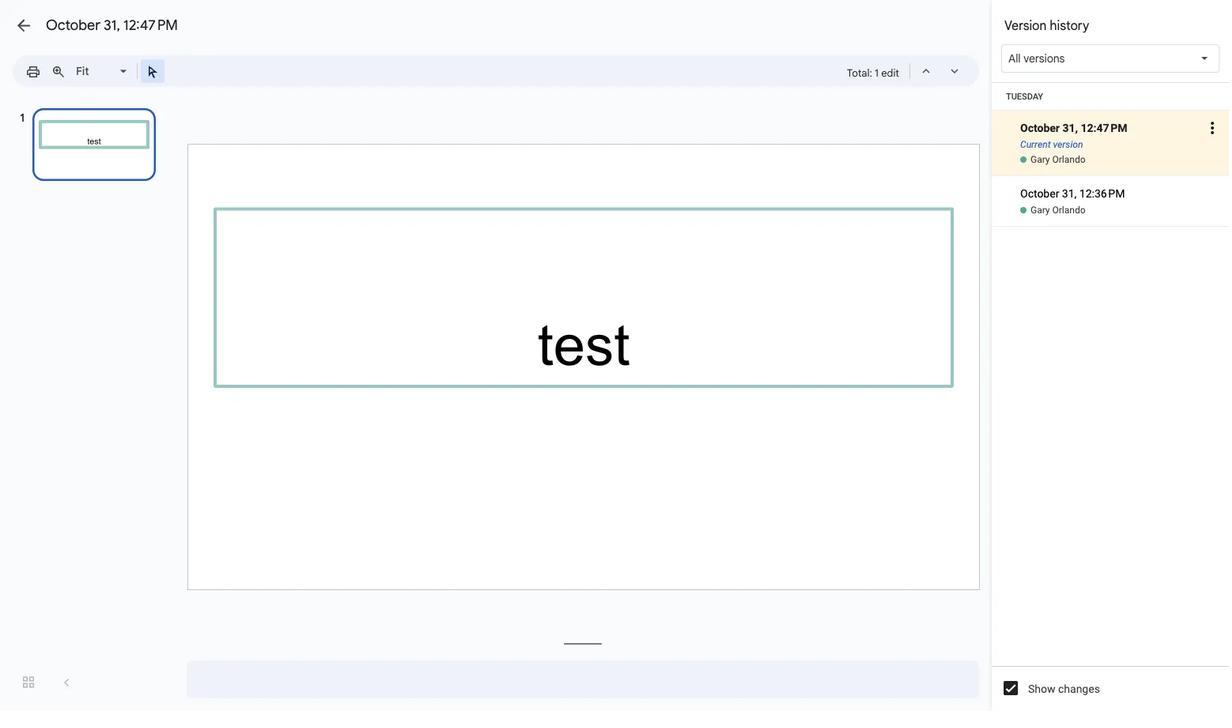 Task type: vqa. For each thing, say whether or not it's contained in the screenshot.
"ZOOM" text box
yes



Task type: locate. For each thing, give the bounding box(es) containing it.
mode and view toolbar
[[847, 55, 970, 87]]

gary orlando for current version cell
[[1031, 154, 1086, 165]]

edit
[[881, 66, 899, 79]]

0 vertical spatial orlando
[[1052, 154, 1086, 165]]

gary orlando
[[1031, 154, 1086, 165], [1031, 205, 1086, 216]]

row group containing current version
[[992, 83, 1229, 227]]

31,
[[104, 16, 120, 34]]

orlando
[[1052, 154, 1086, 165], [1052, 205, 1086, 216]]

gary
[[1031, 154, 1050, 165], [1031, 205, 1050, 216]]

show changes
[[1028, 683, 1100, 696]]

version
[[1053, 139, 1083, 150]]

total: 1 edit heading
[[847, 63, 899, 82]]

october 31, 12:47 pm
[[46, 16, 178, 34]]

row group
[[992, 83, 1229, 227]]

all versions option
[[1009, 51, 1065, 66]]

1 gary orlando from the top
[[1031, 154, 1086, 165]]

october 31, 12:47 pm application
[[0, 0, 1229, 712]]

Zoom field
[[71, 60, 134, 83]]

current version
[[1020, 139, 1083, 150]]

tuesday heading
[[992, 83, 1229, 111]]

tuesday
[[1006, 91, 1043, 101]]

navigation
[[0, 93, 174, 712]]

Name this version text field
[[1018, 118, 1201, 138]]

orlando for current version cell
[[1052, 154, 1086, 165]]

current
[[1020, 139, 1051, 150]]

cell
[[992, 176, 1229, 204]]

1 vertical spatial gary
[[1031, 205, 1050, 216]]

version history
[[1005, 17, 1089, 33]]

1 vertical spatial gary orlando
[[1031, 205, 1086, 216]]

1 vertical spatial orlando
[[1052, 205, 1086, 216]]

1 orlando from the top
[[1052, 154, 1086, 165]]

2 gary orlando from the top
[[1031, 205, 1086, 216]]

2 orlando from the top
[[1052, 205, 1086, 216]]

0 vertical spatial gary
[[1031, 154, 1050, 165]]

show
[[1028, 683, 1056, 696]]

Zoom text field
[[74, 60, 118, 82]]

2 gary from the top
[[1031, 205, 1050, 216]]

0 vertical spatial gary orlando
[[1031, 154, 1086, 165]]

total: 1 edit
[[847, 66, 899, 79]]

more actions image
[[1203, 100, 1222, 157]]



Task type: describe. For each thing, give the bounding box(es) containing it.
menu bar banner
[[0, 0, 1229, 94]]

total:
[[847, 66, 872, 79]]

history
[[1050, 17, 1089, 33]]

all versions
[[1009, 51, 1065, 65]]

row group inside october 31, 12:47 pm application
[[992, 83, 1229, 227]]

october
[[46, 16, 100, 34]]

changes
[[1058, 683, 1100, 696]]

1
[[875, 66, 879, 79]]

1 gary from the top
[[1031, 154, 1050, 165]]

gary orlando for "cell" within october 31, 12:47 pm application
[[1031, 205, 1086, 216]]

cell inside october 31, 12:47 pm application
[[992, 176, 1229, 204]]

all
[[1009, 51, 1021, 65]]

current version cell
[[992, 100, 1229, 157]]

version
[[1005, 17, 1047, 33]]

navigation inside october 31, 12:47 pm application
[[0, 93, 174, 712]]

version history section
[[992, 0, 1229, 712]]

main toolbar
[[19, 59, 165, 83]]

Show changes checkbox
[[1004, 682, 1018, 696]]

versions
[[1024, 51, 1065, 65]]

orlando for "cell" within october 31, 12:47 pm application
[[1052, 205, 1086, 216]]

12:47 pm
[[123, 16, 178, 34]]



